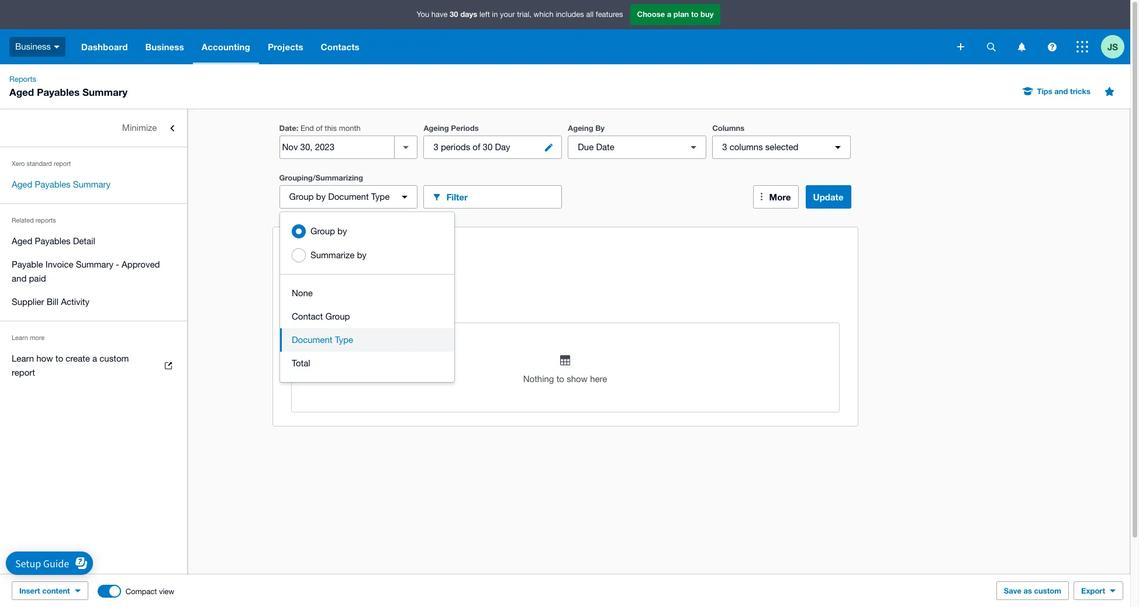Task type: describe. For each thing, give the bounding box(es) containing it.
dashboard link
[[72, 29, 137, 64]]

supplier
[[12, 297, 44, 307]]

Select end date field
[[280, 136, 395, 159]]

2023
[[372, 288, 392, 298]]

as
[[292, 288, 302, 298]]

contact group button
[[280, 305, 455, 329]]

a inside learn how to create a custom report
[[92, 354, 97, 364]]

end
[[301, 124, 314, 133]]

by
[[596, 123, 605, 133]]

insert content
[[19, 587, 70, 596]]

and inside payable invoice summary - approved and paid
[[12, 274, 26, 284]]

save
[[1004, 587, 1022, 596]]

learn how to create a custom report
[[12, 354, 129, 378]]

insert
[[19, 587, 40, 596]]

type inside button
[[335, 335, 353, 345]]

view
[[159, 588, 174, 596]]

columns
[[713, 123, 745, 133]]

tips
[[1037, 87, 1053, 96]]

report inside learn how to create a custom report
[[12, 368, 35, 378]]

document type button
[[280, 329, 455, 352]]

of for 3 periods of 30 day
[[473, 142, 481, 152]]

month
[[339, 124, 361, 133]]

selected
[[766, 142, 799, 152]]

have
[[432, 10, 448, 19]]

banner containing js
[[0, 0, 1131, 64]]

reports aged payables summary
[[9, 75, 128, 98]]

supplier bill activity
[[12, 297, 90, 307]]

more
[[770, 192, 791, 202]]

minimize button
[[0, 116, 187, 140]]

activity
[[61, 297, 90, 307]]

payable invoice summary - approved and paid
[[12, 260, 160, 284]]

aged for aged payables detail
[[12, 236, 32, 246]]

group containing group by
[[280, 212, 455, 383]]

related
[[12, 217, 34, 224]]

group by document type button
[[279, 185, 418, 209]]

plan
[[674, 10, 689, 19]]

choose
[[637, 10, 665, 19]]

1 horizontal spatial svg image
[[987, 42, 996, 51]]

buy
[[701, 10, 714, 19]]

3 columns selected
[[723, 142, 799, 152]]

ageing for ageing by
[[568, 123, 594, 133]]

due date
[[578, 142, 615, 152]]

more button
[[753, 185, 799, 209]]

features
[[596, 10, 623, 19]]

standard
[[27, 160, 52, 167]]

payable invoice summary - approved and paid link
[[0, 253, 187, 291]]

none
[[292, 288, 313, 298]]

ageing inside 'business as of november 30, 2023 ageing by due date'
[[292, 302, 319, 312]]

grouping/summarizing
[[279, 173, 363, 183]]

columns
[[730, 142, 763, 152]]

2 business button from the left
[[137, 29, 193, 64]]

tips and tricks button
[[1016, 82, 1098, 101]]

more
[[30, 335, 44, 342]]

aged payables summary link
[[0, 173, 187, 197]]

contacts button
[[312, 29, 368, 64]]

0 horizontal spatial business
[[15, 41, 51, 51]]

here
[[590, 374, 607, 384]]

summarize by
[[311, 250, 367, 260]]

30 inside button
[[483, 142, 493, 152]]

approved
[[122, 260, 160, 270]]

learn for learn more
[[12, 335, 28, 342]]

in
[[492, 10, 498, 19]]

how
[[36, 354, 53, 364]]

projects button
[[259, 29, 312, 64]]

to inside learn how to create a custom report
[[55, 354, 63, 364]]

invoice
[[45, 260, 73, 270]]

3 periods of 30 day
[[434, 142, 510, 152]]

payables inside reports aged payables summary
[[37, 86, 80, 98]]

js
[[1108, 41, 1118, 52]]

minimize
[[122, 123, 157, 133]]

document inside group by document type "popup button"
[[328, 192, 369, 202]]

due
[[333, 302, 348, 312]]

3 for 3 periods of 30 day
[[434, 142, 439, 152]]

filter button
[[424, 185, 562, 209]]

show
[[567, 374, 588, 384]]

detail
[[73, 236, 95, 246]]

by for group by document type
[[316, 192, 326, 202]]

trial,
[[517, 10, 532, 19]]

payable
[[12, 260, 43, 270]]

3 for 3 columns selected
[[723, 142, 727, 152]]

summarize by button
[[280, 243, 455, 267]]

reports
[[9, 75, 36, 84]]

xero
[[12, 160, 25, 167]]

export button
[[1074, 582, 1124, 601]]

1 horizontal spatial business
[[145, 42, 184, 52]]

save as custom button
[[997, 582, 1069, 601]]

contact
[[292, 312, 323, 322]]



Task type: vqa. For each thing, say whether or not it's contained in the screenshot.
the Learn more
yes



Task type: locate. For each thing, give the bounding box(es) containing it.
ageing down none
[[292, 302, 319, 312]]

30 left day
[[483, 142, 493, 152]]

0 horizontal spatial 3
[[434, 142, 439, 152]]

payables down xero standard report
[[35, 180, 71, 190]]

total button
[[280, 352, 455, 376]]

1 business button from the left
[[0, 29, 72, 64]]

type
[[371, 192, 390, 202], [335, 335, 353, 345]]

bill
[[47, 297, 58, 307]]

1 horizontal spatial 3
[[723, 142, 727, 152]]

payables
[[37, 86, 80, 98], [35, 180, 71, 190], [35, 236, 71, 246]]

group inside group by button
[[311, 226, 335, 236]]

ageing by
[[568, 123, 605, 133]]

2 horizontal spatial business
[[292, 274, 327, 284]]

ageing up the periods
[[424, 123, 449, 133]]

svg image inside business popup button
[[54, 45, 60, 48]]

navigation
[[72, 29, 949, 64]]

0 vertical spatial aged
[[9, 86, 34, 98]]

date
[[351, 302, 368, 312]]

report up aged payables summary
[[54, 160, 71, 167]]

svg image
[[987, 42, 996, 51], [54, 45, 60, 48]]

days
[[460, 10, 478, 19]]

1 vertical spatial a
[[92, 354, 97, 364]]

0 vertical spatial date
[[279, 123, 296, 133]]

choose a plan to buy
[[637, 10, 714, 19]]

1 horizontal spatial custom
[[1035, 587, 1062, 596]]

0 horizontal spatial custom
[[100, 354, 129, 364]]

accounting button
[[193, 29, 259, 64]]

2 vertical spatial of
[[304, 288, 312, 298]]

aged inside reports aged payables summary
[[9, 86, 34, 98]]

by
[[316, 192, 326, 202], [338, 226, 347, 236], [357, 250, 367, 260], [321, 302, 331, 312]]

save as custom
[[1004, 587, 1062, 596]]

list box
[[280, 212, 455, 383]]

type inside "popup button"
[[371, 192, 390, 202]]

aged payables detail link
[[0, 230, 187, 253]]

2 vertical spatial aged
[[12, 236, 32, 246]]

group inside contact group button
[[326, 312, 350, 322]]

of for business as of november 30, 2023 ageing by due date
[[304, 288, 312, 298]]

learn left more
[[12, 335, 28, 342]]

to left the buy on the right of the page
[[691, 10, 699, 19]]

to right how
[[55, 354, 63, 364]]

1 vertical spatial report
[[12, 368, 35, 378]]

1 vertical spatial date
[[596, 142, 615, 152]]

your
[[500, 10, 515, 19]]

aged payables detail
[[12, 236, 95, 246]]

3 inside the "3 periods of 30 day" button
[[434, 142, 439, 152]]

1 horizontal spatial 30
[[483, 142, 493, 152]]

payables down reports
[[35, 236, 71, 246]]

0 vertical spatial payables
[[37, 86, 80, 98]]

reports link
[[5, 74, 41, 85]]

content
[[42, 587, 70, 596]]

learn
[[12, 335, 28, 342], [12, 354, 34, 364]]

aged down related
[[12, 236, 32, 246]]

this
[[325, 124, 337, 133]]

aged
[[9, 86, 34, 98], [12, 180, 32, 190], [12, 236, 32, 246]]

1 vertical spatial payables
[[35, 180, 71, 190]]

navigation containing dashboard
[[72, 29, 949, 64]]

0 vertical spatial learn
[[12, 335, 28, 342]]

compact
[[126, 588, 157, 596]]

as
[[1024, 587, 1032, 596]]

total
[[292, 359, 310, 369]]

0 vertical spatial and
[[1055, 87, 1068, 96]]

30 inside banner
[[450, 10, 458, 19]]

1 vertical spatial document
[[292, 335, 333, 345]]

0 vertical spatial report
[[54, 160, 71, 167]]

0 vertical spatial custom
[[100, 354, 129, 364]]

remove from favorites image
[[1098, 80, 1121, 103]]

0 horizontal spatial of
[[304, 288, 312, 298]]

30 right have
[[450, 10, 458, 19]]

ageing for ageing periods
[[424, 123, 449, 133]]

summary inside payable invoice summary - approved and paid
[[76, 260, 113, 270]]

nothing to show here
[[523, 374, 607, 384]]

and down payable
[[12, 274, 26, 284]]

none button
[[280, 282, 455, 305]]

summary up minimize button
[[82, 86, 128, 98]]

banner
[[0, 0, 1131, 64]]

1 horizontal spatial business button
[[137, 29, 193, 64]]

list box containing group by
[[280, 212, 455, 383]]

Report title field
[[288, 242, 834, 269]]

of
[[316, 124, 323, 133], [473, 142, 481, 152], [304, 288, 312, 298]]

which
[[534, 10, 554, 19]]

learn more
[[12, 335, 44, 342]]

0 horizontal spatial type
[[335, 335, 353, 345]]

group for group by document type
[[289, 192, 314, 202]]

2 horizontal spatial to
[[691, 10, 699, 19]]

payables down reports link
[[37, 86, 80, 98]]

3 left the periods
[[434, 142, 439, 152]]

2 horizontal spatial ageing
[[568, 123, 594, 133]]

date inside due date popup button
[[596, 142, 615, 152]]

1 horizontal spatial and
[[1055, 87, 1068, 96]]

business inside 'business as of november 30, 2023 ageing by due date'
[[292, 274, 327, 284]]

by down grouping/summarizing at top left
[[316, 192, 326, 202]]

group for group by
[[311, 226, 335, 236]]

a right the create
[[92, 354, 97, 364]]

to inside banner
[[691, 10, 699, 19]]

1 vertical spatial of
[[473, 142, 481, 152]]

document inside document type button
[[292, 335, 333, 345]]

2 vertical spatial summary
[[76, 260, 113, 270]]

includes
[[556, 10, 584, 19]]

0 horizontal spatial ageing
[[292, 302, 319, 312]]

projects
[[268, 42, 303, 52]]

learn how to create a custom report link
[[0, 347, 187, 385]]

create
[[66, 354, 90, 364]]

1 horizontal spatial a
[[667, 10, 672, 19]]

0 horizontal spatial business button
[[0, 29, 72, 64]]

0 vertical spatial summary
[[82, 86, 128, 98]]

left
[[480, 10, 490, 19]]

summary for payables
[[73, 180, 111, 190]]

date left end
[[279, 123, 296, 133]]

day
[[495, 142, 510, 152]]

periods
[[441, 142, 470, 152]]

and right tips
[[1055, 87, 1068, 96]]

1 vertical spatial 30
[[483, 142, 493, 152]]

group inside group by document type "popup button"
[[289, 192, 314, 202]]

0 vertical spatial of
[[316, 124, 323, 133]]

payables for detail
[[35, 236, 71, 246]]

accounting
[[202, 42, 250, 52]]

2 learn from the top
[[12, 354, 34, 364]]

30
[[450, 10, 458, 19], [483, 142, 493, 152]]

summarize
[[311, 250, 355, 260]]

paid
[[29, 274, 46, 284]]

1 horizontal spatial to
[[557, 374, 564, 384]]

summary left -
[[76, 260, 113, 270]]

0 horizontal spatial svg image
[[54, 45, 60, 48]]

periods
[[451, 123, 479, 133]]

1 vertical spatial group
[[311, 226, 335, 236]]

group up summarize
[[311, 226, 335, 236]]

supplier bill activity link
[[0, 291, 187, 314]]

0 vertical spatial to
[[691, 10, 699, 19]]

by up summarize by
[[338, 226, 347, 236]]

1 vertical spatial custom
[[1035, 587, 1062, 596]]

aged for aged payables summary
[[12, 180, 32, 190]]

1 3 from the left
[[434, 142, 439, 152]]

custom right the create
[[100, 354, 129, 364]]

update button
[[806, 185, 851, 209]]

custom inside learn how to create a custom report
[[100, 354, 129, 364]]

filter
[[447, 192, 468, 202]]

2 vertical spatial payables
[[35, 236, 71, 246]]

group by document type
[[289, 192, 390, 202]]

summary for invoice
[[76, 260, 113, 270]]

nothing
[[523, 374, 554, 384]]

group down grouping/summarizing at top left
[[289, 192, 314, 202]]

1 vertical spatial and
[[12, 274, 26, 284]]

1 vertical spatial to
[[55, 354, 63, 364]]

of inside date : end of this month
[[316, 124, 323, 133]]

export
[[1082, 587, 1106, 596]]

tricks
[[1071, 87, 1091, 96]]

business button
[[0, 29, 72, 64], [137, 29, 193, 64]]

by down group by button
[[357, 250, 367, 260]]

0 horizontal spatial report
[[12, 368, 35, 378]]

1 horizontal spatial type
[[371, 192, 390, 202]]

document
[[328, 192, 369, 202], [292, 335, 333, 345]]

1 vertical spatial type
[[335, 335, 353, 345]]

and inside button
[[1055, 87, 1068, 96]]

a left plan
[[667, 10, 672, 19]]

by inside "popup button"
[[316, 192, 326, 202]]

1 horizontal spatial report
[[54, 160, 71, 167]]

1 vertical spatial aged
[[12, 180, 32, 190]]

:
[[296, 123, 298, 133]]

all
[[586, 10, 594, 19]]

ageing left the by
[[568, 123, 594, 133]]

november
[[314, 288, 355, 298]]

1 horizontal spatial of
[[316, 124, 323, 133]]

list of convenience dates image
[[395, 136, 418, 159]]

0 vertical spatial a
[[667, 10, 672, 19]]

0 vertical spatial group
[[289, 192, 314, 202]]

2 3 from the left
[[723, 142, 727, 152]]

tips and tricks
[[1037, 87, 1091, 96]]

document down grouping/summarizing at top left
[[328, 192, 369, 202]]

payables for summary
[[35, 180, 71, 190]]

0 horizontal spatial and
[[12, 274, 26, 284]]

aged down reports link
[[9, 86, 34, 98]]

group
[[280, 212, 455, 383]]

of left this
[[316, 124, 323, 133]]

xero standard report
[[12, 160, 71, 167]]

you
[[417, 10, 429, 19]]

2 vertical spatial group
[[326, 312, 350, 322]]

0 vertical spatial document
[[328, 192, 369, 202]]

0 vertical spatial 30
[[450, 10, 458, 19]]

and
[[1055, 87, 1068, 96], [12, 274, 26, 284]]

of inside 'business as of november 30, 2023 ageing by due date'
[[304, 288, 312, 298]]

learn down 'learn more'
[[12, 354, 34, 364]]

group left date
[[326, 312, 350, 322]]

group by button
[[280, 219, 455, 243]]

learn for learn how to create a custom report
[[12, 354, 34, 364]]

aged down xero
[[12, 180, 32, 190]]

update
[[813, 192, 844, 202]]

by left due
[[321, 302, 331, 312]]

custom inside save as custom button
[[1035, 587, 1062, 596]]

of right the periods
[[473, 142, 481, 152]]

svg image
[[1077, 41, 1089, 53], [1018, 42, 1026, 51], [1048, 42, 1057, 51], [958, 43, 965, 50]]

2 horizontal spatial of
[[473, 142, 481, 152]]

reports
[[36, 217, 56, 224]]

0 horizontal spatial to
[[55, 354, 63, 364]]

document down 'contact' at left
[[292, 335, 333, 345]]

of right as
[[304, 288, 312, 298]]

0 horizontal spatial date
[[279, 123, 296, 133]]

business as of november 30, 2023 ageing by due date
[[292, 274, 392, 312]]

2 vertical spatial to
[[557, 374, 564, 384]]

summary down minimize button
[[73, 180, 111, 190]]

to left show
[[557, 374, 564, 384]]

3 down columns
[[723, 142, 727, 152]]

1 horizontal spatial date
[[596, 142, 615, 152]]

report
[[54, 160, 71, 167], [12, 368, 35, 378]]

report down 'learn more'
[[12, 368, 35, 378]]

0 vertical spatial type
[[371, 192, 390, 202]]

30,
[[357, 288, 370, 298]]

date right due
[[596, 142, 615, 152]]

type down contact group button
[[335, 335, 353, 345]]

1 vertical spatial summary
[[73, 180, 111, 190]]

a inside banner
[[667, 10, 672, 19]]

due
[[578, 142, 594, 152]]

1 horizontal spatial ageing
[[424, 123, 449, 133]]

compact view
[[126, 588, 174, 596]]

due date button
[[568, 136, 707, 159]]

0 horizontal spatial a
[[92, 354, 97, 364]]

custom right the as
[[1035, 587, 1062, 596]]

by for summarize by
[[357, 250, 367, 260]]

ageing periods
[[424, 123, 479, 133]]

by inside 'business as of november 30, 2023 ageing by due date'
[[321, 302, 331, 312]]

of inside button
[[473, 142, 481, 152]]

learn inside learn how to create a custom report
[[12, 354, 34, 364]]

type up group by button
[[371, 192, 390, 202]]

-
[[116, 260, 119, 270]]

summary inside reports aged payables summary
[[82, 86, 128, 98]]

1 learn from the top
[[12, 335, 28, 342]]

contacts
[[321, 42, 360, 52]]

0 horizontal spatial 30
[[450, 10, 458, 19]]

navigation inside banner
[[72, 29, 949, 64]]

by for group by
[[338, 226, 347, 236]]

1 vertical spatial learn
[[12, 354, 34, 364]]

related reports
[[12, 217, 56, 224]]

aged payables summary
[[12, 180, 111, 190]]

3
[[434, 142, 439, 152], [723, 142, 727, 152]]



